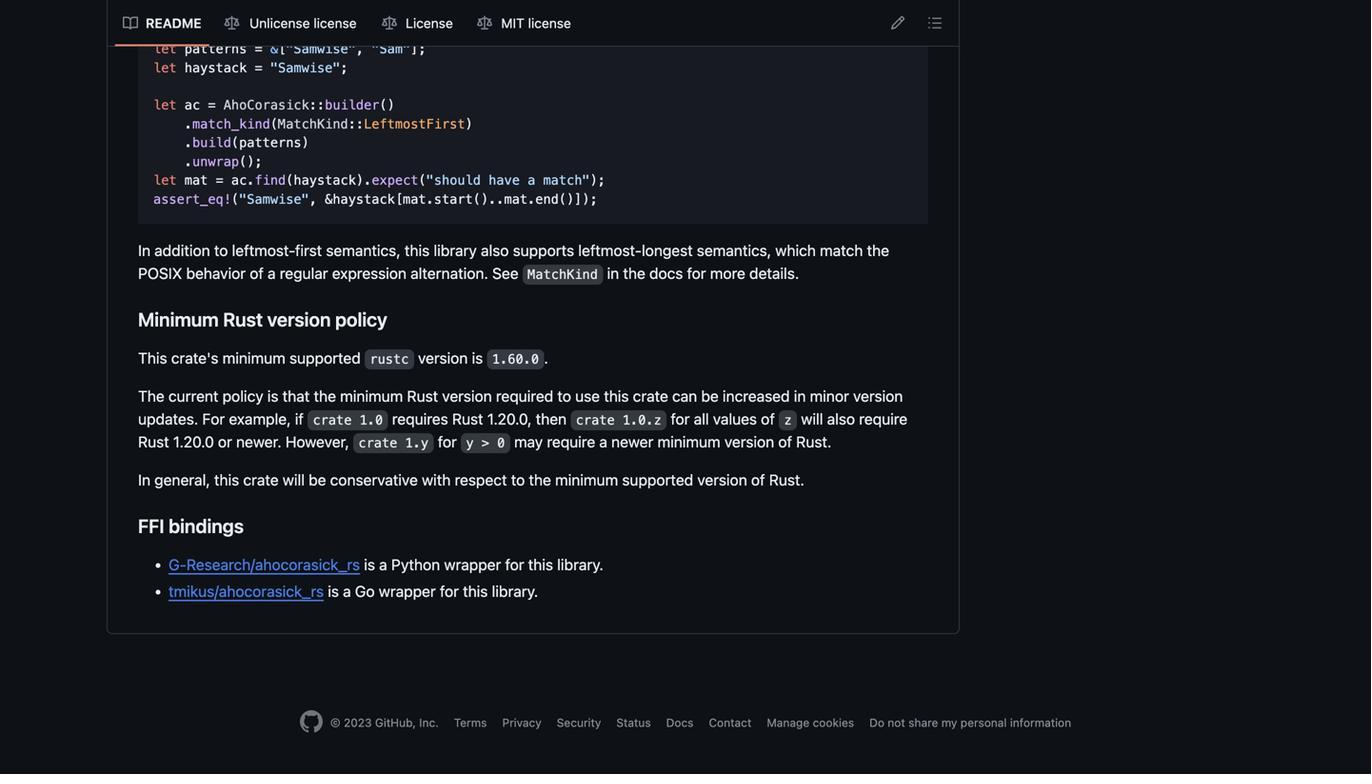 Task type: vqa. For each thing, say whether or not it's contained in the screenshot.
"participant"
no



Task type: locate. For each thing, give the bounding box(es) containing it.
license for unlicense license
[[314, 15, 357, 31]]

bindings
[[169, 515, 244, 537]]

1 vertical spatial [
[[395, 192, 403, 206]]

a inside in addition to leftmost-first semantics, this library also supports leftmost-longest semantics, which match the posix behavior of a regular expression alternation. see
[[268, 264, 276, 282]]

will
[[801, 410, 823, 428], [283, 471, 305, 489]]

law image inside mit license link
[[477, 16, 492, 31]]

1 horizontal spatial semantics,
[[697, 241, 772, 260]]

, up "sam"
[[387, 4, 395, 19]]

also inside in addition to leftmost-first semantics, this library also supports leftmost-longest semantics, which match the posix behavior of a regular expression alternation. see
[[481, 241, 509, 260]]

also inside will also require rust 1.20.0 or newer. however,
[[827, 410, 855, 428]]

rust up requires
[[407, 387, 438, 405]]

readme
[[146, 15, 202, 31]]

1 horizontal spatial license
[[528, 15, 571, 31]]

is left that on the left
[[267, 387, 279, 405]]

0 vertical spatial matchkind
[[403, 4, 473, 19]]

2 license from the left
[[528, 15, 571, 31]]

for
[[202, 410, 225, 428]]

patterns down law image
[[185, 41, 247, 56]]

edit file image
[[890, 15, 906, 30]]

1 horizontal spatial use
[[575, 387, 600, 405]]

use up crate 1.0 requires rust 1.20.0, then crate 1.0.z for all values of z
[[575, 387, 600, 405]]

general,
[[154, 471, 210, 489]]

1 vertical spatial wrapper
[[379, 582, 436, 600]]

in inside in addition to leftmost-first semantics, this library also supports leftmost-longest semantics, which match the posix behavior of a regular expression alternation. see
[[138, 241, 150, 260]]

conservative
[[330, 471, 418, 489]]

= down the unwrap
[[216, 173, 224, 188]]

1 horizontal spatial will
[[801, 410, 823, 428]]

1 vertical spatial matchkind
[[278, 117, 348, 131]]

rust
[[223, 308, 263, 330], [407, 387, 438, 405], [452, 410, 483, 428], [138, 433, 169, 451]]

haystack up '&haystack'
[[294, 173, 356, 188]]

2 horizontal spatial matchkind
[[528, 267, 598, 282]]

rust down updates.
[[138, 433, 169, 451]]

0 horizontal spatial ::
[[309, 98, 325, 113]]

1 vertical spatial also
[[827, 410, 855, 428]]

list
[[115, 8, 580, 39]]

1.60.0
[[492, 352, 539, 367]]

in
[[138, 241, 150, 260], [138, 471, 150, 489]]

g-research/ahocorasick_rs link
[[169, 556, 360, 574]]

also up see
[[481, 241, 509, 260]]

0 horizontal spatial ,
[[309, 192, 317, 206]]

crate's
[[171, 349, 219, 367]]

copy image
[[898, 0, 913, 15]]

y
[[466, 436, 474, 450]]

license right mit
[[528, 15, 571, 31]]

. right mat
[[247, 173, 255, 188]]

patterns up the find
[[239, 135, 302, 150]]

"samwise" down the find
[[239, 192, 309, 206]]

"sam"
[[372, 41, 411, 56]]

updates.
[[138, 410, 198, 428]]

to
[[214, 241, 228, 260], [558, 387, 571, 405], [511, 471, 525, 489]]

law image
[[382, 16, 397, 31], [477, 16, 492, 31]]

. up build
[[185, 117, 192, 131]]

"samwise"
[[286, 41, 356, 56], [270, 60, 340, 75], [239, 192, 309, 206]]

ffi
[[138, 515, 164, 537]]

crate down 1.0
[[358, 436, 397, 450]]

is up 'go' at bottom left
[[364, 556, 375, 574]]

be up all
[[701, 387, 719, 405]]

manage cookies button
[[767, 714, 854, 731]]

semantics, up more
[[697, 241, 772, 260]]

(
[[379, 98, 387, 113], [270, 117, 278, 131], [231, 135, 239, 150], [239, 154, 247, 169], [286, 173, 294, 188], [419, 173, 426, 188], [231, 192, 239, 206], [473, 192, 481, 206], [559, 192, 567, 206]]

1 vertical spatial library.
[[492, 582, 538, 600]]

"samwise" down &
[[270, 60, 340, 75]]

.
[[185, 117, 192, 131], [185, 135, 192, 150], [185, 154, 192, 169], [247, 173, 255, 188], [364, 173, 372, 188], [544, 349, 548, 367]]

0 horizontal spatial [
[[278, 41, 286, 56]]

supported
[[290, 349, 361, 367], [622, 471, 693, 489]]

in left minor
[[794, 387, 806, 405]]

2 vertical spatial matchkind
[[528, 267, 598, 282]]

current
[[169, 387, 219, 405]]

supported down newer on the bottom left of page
[[622, 471, 693, 489]]

1 vertical spatial ahocorasick
[[224, 98, 309, 113]]

crate up however,
[[313, 413, 352, 428]]

also down minor
[[827, 410, 855, 428]]

library.
[[557, 556, 604, 574], [492, 582, 538, 600]]

semantics, up expression
[[326, 241, 401, 260]]

ahocorasick up "sam"
[[302, 4, 387, 19]]

of down values
[[751, 471, 765, 489]]

newer
[[611, 433, 654, 451]]

0 horizontal spatial library.
[[492, 582, 538, 600]]

0 vertical spatial policy
[[335, 308, 387, 330]]

1 horizontal spatial law image
[[477, 16, 492, 31]]

the right that on the left
[[314, 387, 336, 405]]

1 vertical spatial will
[[283, 471, 305, 489]]

manage cookies
[[767, 716, 854, 730]]

license right unlicense at the top of page
[[314, 15, 357, 31]]

1 horizontal spatial ,
[[356, 41, 364, 56]]

2 vertical spatial to
[[511, 471, 525, 489]]

policy up example,
[[223, 387, 263, 405]]

g-
[[169, 556, 187, 574]]

matchkind down builder
[[278, 117, 348, 131]]

1 vertical spatial policy
[[223, 387, 263, 405]]

0 vertical spatial ::
[[309, 98, 325, 113]]

patterns
[[185, 41, 247, 56], [239, 135, 302, 150]]

0 horizontal spatial wrapper
[[379, 582, 436, 600]]

policy up the this crate's minimum supported rustc version is 1.60.0 .
[[335, 308, 387, 330]]

1 horizontal spatial be
[[701, 387, 719, 405]]

0 horizontal spatial matchkind
[[278, 117, 348, 131]]

is left the 1.60.0
[[472, 349, 483, 367]]

ac up build
[[185, 98, 200, 113]]

be inside the current policy is that the minimum rust version required to use this crate can be increased in minor version updates. for example, if
[[701, 387, 719, 405]]

rust. down z
[[769, 471, 805, 489]]

1 vertical spatial patterns
[[239, 135, 302, 150]]

requires
[[392, 410, 448, 428]]

2 law image from the left
[[477, 16, 492, 31]]

0 horizontal spatial ac
[[185, 98, 200, 113]]

require
[[859, 410, 908, 428], [547, 433, 595, 451]]

a inside let ac = ahocorasick :: builder ( ) . match_kind ( matchkind :: leftmostfirst ) . build ( patterns ) . unwrap ( ) ; let mat = ac . find ( haystack ) . expect ( "should have a match" ) ; assert_eq ! ( "samwise" , &haystack [ mat.start ( ) ..mat.end ( ) ] ) ;
[[528, 173, 535, 188]]

1 horizontal spatial also
[[827, 410, 855, 428]]

z
[[784, 413, 792, 428]]

security link
[[557, 716, 601, 730]]

1 vertical spatial to
[[558, 387, 571, 405]]

in left general, at the left
[[138, 471, 150, 489]]

1 vertical spatial ,
[[356, 41, 364, 56]]

1 vertical spatial use
[[575, 387, 600, 405]]

0 horizontal spatial ]
[[411, 41, 419, 56]]

license for mit license
[[528, 15, 571, 31]]

1 horizontal spatial ::
[[348, 117, 364, 131]]

0 vertical spatial in
[[607, 264, 619, 282]]

;
[[481, 4, 489, 19], [419, 41, 426, 56], [340, 60, 348, 75], [255, 154, 263, 169], [598, 173, 606, 188], [590, 192, 598, 206]]

in for in general, this crate will be conservative with respect to the minimum supported version of rust.
[[138, 471, 150, 489]]

license inside mit license link
[[528, 15, 571, 31]]

addition
[[154, 241, 210, 260]]

will down however,
[[283, 471, 305, 489]]

0 horizontal spatial leftmost-
[[232, 241, 295, 260]]

2 in from the top
[[138, 471, 150, 489]]

license inside unlicense license link
[[314, 15, 357, 31]]

; up builder
[[340, 60, 348, 75]]

0 vertical spatial require
[[859, 410, 908, 428]]

1 vertical spatial haystack
[[294, 173, 356, 188]]

law image left mit
[[477, 16, 492, 31]]

in for in addition to leftmost-first semantics, this library also supports leftmost-longest semantics, which match the posix behavior of a regular expression alternation. see
[[138, 241, 150, 260]]

the right match on the right
[[867, 241, 889, 260]]

to up behavior
[[214, 241, 228, 260]]

2 vertical spatial "samwise"
[[239, 192, 309, 206]]

personal
[[961, 716, 1007, 730]]

1 vertical spatial ]
[[574, 192, 582, 206]]

status
[[617, 716, 651, 730]]

] down license link
[[411, 41, 419, 56]]

1 license from the left
[[314, 15, 357, 31]]

1 horizontal spatial [
[[395, 192, 403, 206]]

0 vertical spatial haystack
[[185, 60, 247, 75]]

0 horizontal spatial also
[[481, 241, 509, 260]]

a left the regular
[[268, 264, 276, 282]]

rust down behavior
[[223, 308, 263, 330]]

0 vertical spatial [
[[278, 41, 286, 56]]

rustc
[[370, 352, 409, 367]]

law image up "sam"
[[382, 16, 397, 31]]

1 in from the top
[[138, 241, 150, 260]]

2023
[[344, 716, 372, 730]]

do not share my personal information
[[870, 716, 1072, 730]]

0 horizontal spatial supported
[[290, 349, 361, 367]]

for left all
[[671, 410, 690, 428]]

1 horizontal spatial haystack
[[294, 173, 356, 188]]

0 horizontal spatial require
[[547, 433, 595, 451]]

that
[[283, 387, 310, 405]]

1 horizontal spatial matchkind
[[403, 4, 473, 19]]

0 vertical spatial also
[[481, 241, 509, 260]]

to right respect
[[511, 471, 525, 489]]

1 vertical spatial require
[[547, 433, 595, 451]]

will right z
[[801, 410, 823, 428]]

=
[[255, 41, 263, 56], [255, 60, 263, 75], [208, 98, 216, 113], [216, 173, 224, 188]]

2 vertical spatial ,
[[309, 192, 317, 206]]

leftmost- up matchkind in the docs for more details.
[[578, 241, 642, 260]]

let
[[153, 41, 177, 56], [153, 60, 177, 75], [153, 98, 177, 113], [153, 173, 177, 188]]

1 horizontal spatial ac
[[231, 173, 247, 188]]

2 horizontal spatial ,
[[387, 4, 395, 19]]

[
[[278, 41, 286, 56], [395, 192, 403, 206]]

0 vertical spatial patterns
[[185, 41, 247, 56]]

1 horizontal spatial in
[[794, 387, 806, 405]]

0 vertical spatial ]
[[411, 41, 419, 56]]

)
[[387, 98, 395, 113], [465, 117, 473, 131], [302, 135, 309, 150], [247, 154, 255, 169], [356, 173, 364, 188], [590, 173, 598, 188], [481, 192, 489, 206], [567, 192, 574, 206], [582, 192, 590, 206]]

1.20.0,
[[487, 410, 532, 428]]

of inside in addition to leftmost-first semantics, this library also supports leftmost-longest semantics, which match the posix behavior of a regular expression alternation. see
[[250, 264, 264, 282]]

is
[[472, 349, 483, 367], [267, 387, 279, 405], [364, 556, 375, 574], [328, 582, 339, 600]]

0 horizontal spatial license
[[314, 15, 357, 31]]

crate up 1.0.z
[[633, 387, 668, 405]]

crate 1.0 requires rust 1.20.0, then crate 1.0.z for all values of z
[[313, 410, 792, 428]]

; up the find
[[255, 154, 263, 169]]

0 vertical spatial will
[[801, 410, 823, 428]]

for left y
[[438, 433, 457, 451]]

a left python
[[379, 556, 387, 574]]

0 vertical spatial use
[[153, 4, 177, 19]]

a
[[528, 173, 535, 188], [268, 264, 276, 282], [599, 433, 608, 451], [379, 556, 387, 574], [343, 582, 351, 600]]

in up posix
[[138, 241, 150, 260]]

}
[[473, 4, 481, 19]]

supported up that on the left
[[290, 349, 361, 367]]

]
[[411, 41, 419, 56], [574, 192, 582, 206]]

0 horizontal spatial to
[[214, 241, 228, 260]]

terms
[[454, 716, 487, 730]]

a up ..mat.end
[[528, 173, 535, 188]]

docs
[[666, 716, 694, 730]]

minimum down all
[[658, 433, 721, 451]]

to up crate 1.0 requires rust 1.20.0, then crate 1.0.z for all values of z
[[558, 387, 571, 405]]

in
[[607, 264, 619, 282], [794, 387, 806, 405]]

1 semantics, from the left
[[326, 241, 401, 260]]

1.y
[[405, 436, 429, 450]]

this
[[405, 241, 430, 260], [604, 387, 629, 405], [214, 471, 239, 489], [528, 556, 553, 574], [463, 582, 488, 600]]

mit license link
[[469, 8, 580, 39]]

1 vertical spatial in
[[138, 471, 150, 489]]

crate
[[633, 387, 668, 405], [313, 413, 352, 428], [576, 413, 615, 428], [358, 436, 397, 450], [243, 471, 279, 489]]

version
[[267, 308, 331, 330], [418, 349, 468, 367], [442, 387, 492, 405], [853, 387, 903, 405], [725, 433, 774, 451], [697, 471, 747, 489]]

0 horizontal spatial semantics,
[[326, 241, 401, 260]]

cookies
[[813, 716, 854, 730]]

leftmost- up the regular
[[232, 241, 295, 260]]

contact
[[709, 716, 752, 730]]

1 vertical spatial be
[[309, 471, 326, 489]]

see
[[492, 264, 519, 282]]

ahocorasick up match_kind
[[224, 98, 309, 113]]

haystack down law image
[[185, 60, 247, 75]]

1 horizontal spatial require
[[859, 410, 908, 428]]

respect
[[455, 471, 507, 489]]

in addition to leftmost-first semantics, this library also supports leftmost-longest semantics, which match the posix behavior of a regular expression alternation. see
[[138, 241, 889, 282]]

0 horizontal spatial policy
[[223, 387, 263, 405]]

law image inside license link
[[382, 16, 397, 31]]

be down however,
[[309, 471, 326, 489]]

ac
[[185, 98, 200, 113], [231, 173, 247, 188]]

law image
[[224, 16, 240, 31]]

of down z
[[778, 433, 792, 451]]

2 horizontal spatial to
[[558, 387, 571, 405]]

1 horizontal spatial wrapper
[[444, 556, 501, 574]]

supports
[[513, 241, 574, 260]]

list containing readme
[[115, 8, 580, 39]]

1 horizontal spatial leftmost-
[[578, 241, 642, 260]]

can
[[672, 387, 697, 405]]

information
[[1010, 716, 1072, 730]]

in left docs
[[607, 264, 619, 282]]

. right the 1.60.0
[[544, 349, 548, 367]]

however,
[[286, 433, 349, 451]]

semantics,
[[326, 241, 401, 260], [697, 241, 772, 260]]

, left '&haystack'
[[309, 192, 317, 206]]

law image for mit license
[[477, 16, 492, 31]]

0 vertical spatial in
[[138, 241, 150, 260]]

0 horizontal spatial haystack
[[185, 60, 247, 75]]

0 vertical spatial to
[[214, 241, 228, 260]]

0 vertical spatial rust.
[[796, 433, 832, 451]]

2 let from the top
[[153, 60, 177, 75]]

[ down expect
[[395, 192, 403, 206]]

matchkind up "sam"
[[403, 4, 473, 19]]

0 vertical spatial "samwise"
[[286, 41, 356, 56]]

[ down unlicense at the top of page
[[278, 41, 286, 56]]

let ac = ahocorasick :: builder ( ) . match_kind ( matchkind :: leftmostfirst ) . build ( patterns ) . unwrap ( ) ; let mat = ac . find ( haystack ) . expect ( "should have a match" ) ; assert_eq ! ( "samwise" , &haystack [ mat.start ( ) ..mat.end ( ) ] ) ;
[[153, 98, 606, 206]]

minimum up 1.0
[[340, 387, 403, 405]]

1 vertical spatial in
[[794, 387, 806, 405]]

outline image
[[928, 15, 943, 30]]

require inside will also require rust 1.20.0 or newer. however,
[[859, 410, 908, 428]]

will inside will also require rust 1.20.0 or newer. however,
[[801, 410, 823, 428]]

:: down the let patterns = & [ "samwise" , "sam" ] ; let haystack = "samwise" ;
[[309, 98, 325, 113]]

1 vertical spatial supported
[[622, 471, 693, 489]]

rust inside the current policy is that the minimum rust version required to use this crate can be increased in minor version updates. for example, if
[[407, 387, 438, 405]]

] down the match"
[[574, 192, 582, 206]]

1 horizontal spatial ]
[[574, 192, 582, 206]]

, left "sam"
[[356, 41, 364, 56]]

0 horizontal spatial law image
[[382, 16, 397, 31]]

share
[[909, 716, 938, 730]]

1 law image from the left
[[382, 16, 397, 31]]

wrapper right python
[[444, 556, 501, 574]]

1 horizontal spatial supported
[[622, 471, 693, 489]]

matchkind down supports
[[528, 267, 598, 282]]

"samwise" down unlicense license
[[286, 41, 356, 56]]

crate up crate 1.y for y > 0 may require a newer minimum version of rust.
[[576, 413, 615, 428]]

let patterns = & [ "samwise" , "sam" ] ; let haystack = "samwise" ;
[[153, 41, 426, 75]]

; right the match"
[[598, 173, 606, 188]]

; left mit
[[481, 4, 489, 19]]

wrapper down python
[[379, 582, 436, 600]]

1 horizontal spatial library.
[[557, 556, 604, 574]]

0 vertical spatial be
[[701, 387, 719, 405]]

:: down builder
[[348, 117, 364, 131]]

docs
[[649, 264, 683, 282]]

match
[[820, 241, 863, 260]]

ac up !
[[231, 173, 247, 188]]



Task type: describe. For each thing, give the bounding box(es) containing it.
1 horizontal spatial to
[[511, 471, 525, 489]]

privacy
[[502, 716, 542, 730]]

may
[[514, 433, 543, 451]]

library
[[434, 241, 477, 260]]

patterns inside the let patterns = & [ "samwise" , "sam" ] ; let haystack = "samwise" ;
[[185, 41, 247, 56]]

minimum down minimum rust version policy
[[223, 349, 286, 367]]

. up mat
[[185, 154, 192, 169]]

0 vertical spatial wrapper
[[444, 556, 501, 574]]

!
[[224, 192, 231, 206]]

or
[[218, 433, 232, 451]]

haystack inside let ac = ahocorasick :: builder ( ) . match_kind ( matchkind :: leftmostfirst ) . build ( patterns ) . unwrap ( ) ; let mat = ac . find ( haystack ) . expect ( "should have a match" ) ; assert_eq ! ( "samwise" , &haystack [ mat.start ( ) ..mat.end ( ) ] ) ;
[[294, 173, 356, 188]]

for right docs
[[687, 264, 706, 282]]

tmikus/ahocorasick_rs link
[[169, 582, 324, 600]]

unlicense
[[250, 15, 310, 31]]

g-research/ahocorasick_rs is a python wrapper for this library. tmikus/ahocorasick_rs is a go wrapper for this library.
[[169, 556, 604, 600]]

haystack inside the let patterns = & [ "samwise" , "sam" ] ; let haystack = "samwise" ;
[[185, 60, 247, 75]]

0 vertical spatial ahocorasick
[[302, 4, 387, 19]]

= up match_kind
[[208, 98, 216, 113]]

, inside the let patterns = & [ "samwise" , "sam" ] ; let haystack = "samwise" ;
[[356, 41, 364, 56]]

required
[[496, 387, 554, 405]]

which
[[776, 241, 816, 260]]

>
[[482, 436, 489, 450]]

posix
[[138, 264, 182, 282]]

github,
[[375, 716, 416, 730]]

a left newer on the bottom left of page
[[599, 433, 608, 451]]

= left &
[[255, 41, 263, 56]]

will also require rust 1.20.0 or newer. however,
[[138, 410, 908, 451]]

the down "may"
[[529, 471, 551, 489]]

aho_corasick
[[185, 4, 278, 19]]

the inside the current policy is that the minimum rust version required to use this crate can be increased in minor version updates. for example, if
[[314, 387, 336, 405]]

= down unlicense at the top of page
[[255, 60, 263, 75]]

..mat.end
[[489, 192, 559, 206]]

inc.
[[419, 716, 439, 730]]

0
[[497, 436, 505, 450]]

crate 1.y for y > 0 may require a newer minimum version of rust.
[[358, 433, 832, 451]]

matchkind in the docs for more details.
[[528, 264, 799, 282]]

tmikus/ahocorasick_rs
[[169, 582, 324, 600]]

crate inside the current policy is that the minimum rust version required to use this crate can be increased in minor version updates. for example, if
[[633, 387, 668, 405]]

docs link
[[666, 716, 694, 730]]

more
[[710, 264, 746, 282]]

the
[[138, 387, 165, 405]]

1 horizontal spatial policy
[[335, 308, 387, 330]]

behavior
[[186, 264, 246, 282]]

minor
[[810, 387, 849, 405]]

with
[[422, 471, 451, 489]]

mit license
[[501, 15, 571, 31]]

all
[[694, 410, 709, 428]]

do
[[870, 716, 885, 730]]

] inside let ac = ahocorasick :: builder ( ) . match_kind ( matchkind :: leftmostfirst ) . build ( patterns ) . unwrap ( ) ; let mat = ac . find ( haystack ) . expect ( "should have a match" ) ; assert_eq ! ( "samwise" , &haystack [ mat.start ( ) ..mat.end ( ) ] ) ;
[[574, 192, 582, 206]]

ahocorasick inside let ac = ahocorasick :: builder ( ) . match_kind ( matchkind :: leftmostfirst ) . build ( patterns ) . unwrap ( ) ; let mat = ac . find ( haystack ) . expect ( "should have a match" ) ; assert_eq ! ( "samwise" , &haystack [ mat.start ( ) ..mat.end ( ) ] ) ;
[[224, 98, 309, 113]]

this inside the current policy is that the minimum rust version required to use this crate can be increased in minor version updates. for example, if
[[604, 387, 629, 405]]

match_kind
[[192, 117, 270, 131]]

matchkind inside matchkind in the docs for more details.
[[528, 267, 598, 282]]

4 let from the top
[[153, 173, 177, 188]]

1 leftmost- from the left
[[232, 241, 295, 260]]

2 semantics, from the left
[[697, 241, 772, 260]]

policy inside the current policy is that the minimum rust version required to use this crate can be increased in minor version updates. for example, if
[[223, 387, 263, 405]]

values
[[713, 410, 757, 428]]

0 horizontal spatial will
[[283, 471, 305, 489]]

"samwise" inside let ac = ahocorasick :: builder ( ) . match_kind ( matchkind :: leftmostfirst ) . build ( patterns ) . unwrap ( ) ; let mat = ac . find ( haystack ) . expect ( "should have a match" ) ; assert_eq ! ( "samwise" , &haystack [ mat.start ( ) ..mat.end ( ) ] ) ;
[[239, 192, 309, 206]]

the current policy is that the minimum rust version required to use this crate can be increased in minor version updates. for example, if
[[138, 387, 903, 428]]

patterns inside let ac = ahocorasick :: builder ( ) . match_kind ( matchkind :: leftmostfirst ) . build ( patterns ) . unwrap ( ) ; let mat = ac . find ( haystack ) . expect ( "should have a match" ) ; assert_eq ! ( "samwise" , &haystack [ mat.start ( ) ..mat.end ( ) ] ) ;
[[239, 135, 302, 150]]

ahocorasick , matchkind } ;
[[302, 4, 489, 19]]

crate inside crate 1.y for y > 0 may require a newer minimum version of rust.
[[358, 436, 397, 450]]

expression
[[332, 264, 407, 282]]

newer.
[[236, 433, 282, 451]]

minimum down crate 1.y for y > 0 may require a newer minimum version of rust.
[[555, 471, 618, 489]]

go
[[355, 582, 375, 600]]

, inside let ac = ahocorasick :: builder ( ) . match_kind ( matchkind :: leftmostfirst ) . build ( patterns ) . unwrap ( ) ; let mat = ac . find ( haystack ) . expect ( "should have a match" ) ; assert_eq ! ( "samwise" , &haystack [ mat.start ( ) ..mat.end ( ) ] ) ;
[[309, 192, 317, 206]]

a left 'go' at bottom left
[[343, 582, 351, 600]]

not
[[888, 716, 905, 730]]

is inside the current policy is that the minimum rust version required to use this crate can be increased in minor version updates. for example, if
[[267, 387, 279, 405]]

1 let from the top
[[153, 41, 177, 56]]

manage
[[767, 716, 810, 730]]

have
[[489, 173, 520, 188]]

crate down newer.
[[243, 471, 279, 489]]

homepage image
[[300, 710, 323, 733]]

assert_eq
[[153, 192, 224, 206]]

1 vertical spatial ::
[[348, 117, 364, 131]]

rust inside will also require rust 1.20.0 or newer. however,
[[138, 433, 169, 451]]

unlicense license
[[250, 15, 357, 31]]

find
[[255, 173, 286, 188]]

match"
[[543, 173, 590, 188]]

"should
[[426, 173, 481, 188]]

example,
[[229, 410, 291, 428]]

to inside in addition to leftmost-first semantics, this library also supports leftmost-longest semantics, which match the posix behavior of a regular expression alternation. see
[[214, 241, 228, 260]]

regular
[[280, 264, 328, 282]]

1 vertical spatial ac
[[231, 173, 247, 188]]

; right ..mat.end
[[590, 192, 598, 206]]

security
[[557, 716, 601, 730]]

1 vertical spatial "samwise"
[[270, 60, 340, 75]]

. up the unwrap
[[185, 135, 192, 150]]

this inside in addition to leftmost-first semantics, this library also supports leftmost-longest semantics, which match the posix behavior of a regular expression alternation. see
[[405, 241, 430, 260]]

&
[[270, 41, 278, 56]]

[ inside let ac = ahocorasick :: builder ( ) . match_kind ( matchkind :: leftmostfirst ) . build ( patterns ) . unwrap ( ) ; let mat = ac . find ( haystack ) . expect ( "should have a match" ) ; assert_eq ! ( "samwise" , &haystack [ mat.start ( ) ..mat.end ( ) ] ) ;
[[395, 192, 403, 206]]

use inside the current policy is that the minimum rust version required to use this crate can be increased in minor version updates. for example, if
[[575, 387, 600, 405]]

is left 'go' at bottom left
[[328, 582, 339, 600]]

0 vertical spatial supported
[[290, 349, 361, 367]]

1.0.z
[[623, 413, 662, 428]]

mat
[[185, 173, 208, 188]]

0 vertical spatial library.
[[557, 556, 604, 574]]

1.20.0
[[173, 433, 214, 451]]

© 2023 github, inc.
[[330, 716, 439, 730]]

book image
[[123, 16, 138, 31]]

my
[[942, 716, 958, 730]]

2 leftmost- from the left
[[578, 241, 642, 260]]

license
[[406, 15, 453, 31]]

do not share my personal information button
[[870, 714, 1072, 731]]

; down license link
[[419, 41, 426, 56]]

unlicense license link
[[217, 8, 367, 39]]

longest
[[642, 241, 693, 260]]

. up '&haystack'
[[364, 173, 372, 188]]

increased
[[723, 387, 790, 405]]

mat.start
[[403, 192, 473, 206]]

mit
[[501, 15, 525, 31]]

to inside the current policy is that the minimum rust version required to use this crate can be increased in minor version updates. for example, if
[[558, 387, 571, 405]]

©
[[330, 716, 341, 730]]

0 horizontal spatial use
[[153, 4, 177, 19]]

[ inside the let patterns = & [ "samwise" , "sam" ] ; let haystack = "samwise" ;
[[278, 41, 286, 56]]

privacy link
[[502, 716, 542, 730]]

of left z
[[761, 410, 775, 428]]

rust up y
[[452, 410, 483, 428]]

license link
[[374, 8, 462, 39]]

3 let from the top
[[153, 98, 177, 113]]

use aho_corasick
[[153, 4, 278, 19]]

1.0
[[360, 413, 383, 428]]

python
[[391, 556, 440, 574]]

minimum
[[138, 308, 219, 330]]

in inside the current policy is that the minimum rust version required to use this crate can be increased in minor version updates. for example, if
[[794, 387, 806, 405]]

0 horizontal spatial be
[[309, 471, 326, 489]]

0 vertical spatial ac
[[185, 98, 200, 113]]

leftmostfirst
[[364, 117, 465, 131]]

contact link
[[709, 716, 752, 730]]

terms link
[[454, 716, 487, 730]]

for down respect
[[505, 556, 524, 574]]

for down python
[[440, 582, 459, 600]]

law image for license
[[382, 16, 397, 31]]

unwrap
[[192, 154, 239, 169]]

in general, this crate will be conservative with respect to the minimum supported version of rust.
[[138, 471, 805, 489]]

build
[[192, 135, 231, 150]]

readme link
[[115, 8, 209, 39]]

] inside the let patterns = & [ "samwise" , "sam" ] ; let haystack = "samwise" ;
[[411, 41, 419, 56]]

the inside in addition to leftmost-first semantics, this library also supports leftmost-longest semantics, which match the posix behavior of a regular expression alternation. see
[[867, 241, 889, 260]]

0 vertical spatial ,
[[387, 4, 395, 19]]

1 vertical spatial rust.
[[769, 471, 805, 489]]

0 horizontal spatial in
[[607, 264, 619, 282]]

the left docs
[[623, 264, 646, 282]]

details.
[[750, 264, 799, 282]]

minimum inside the current policy is that the minimum rust version required to use this crate can be increased in minor version updates. for example, if
[[340, 387, 403, 405]]

matchkind inside let ac = ahocorasick :: builder ( ) . match_kind ( matchkind :: leftmostfirst ) . build ( patterns ) . unwrap ( ) ; let mat = ac . find ( haystack ) . expect ( "should have a match" ) ; assert_eq ! ( "samwise" , &haystack [ mat.start ( ) ..mat.end ( ) ] ) ;
[[278, 117, 348, 131]]



